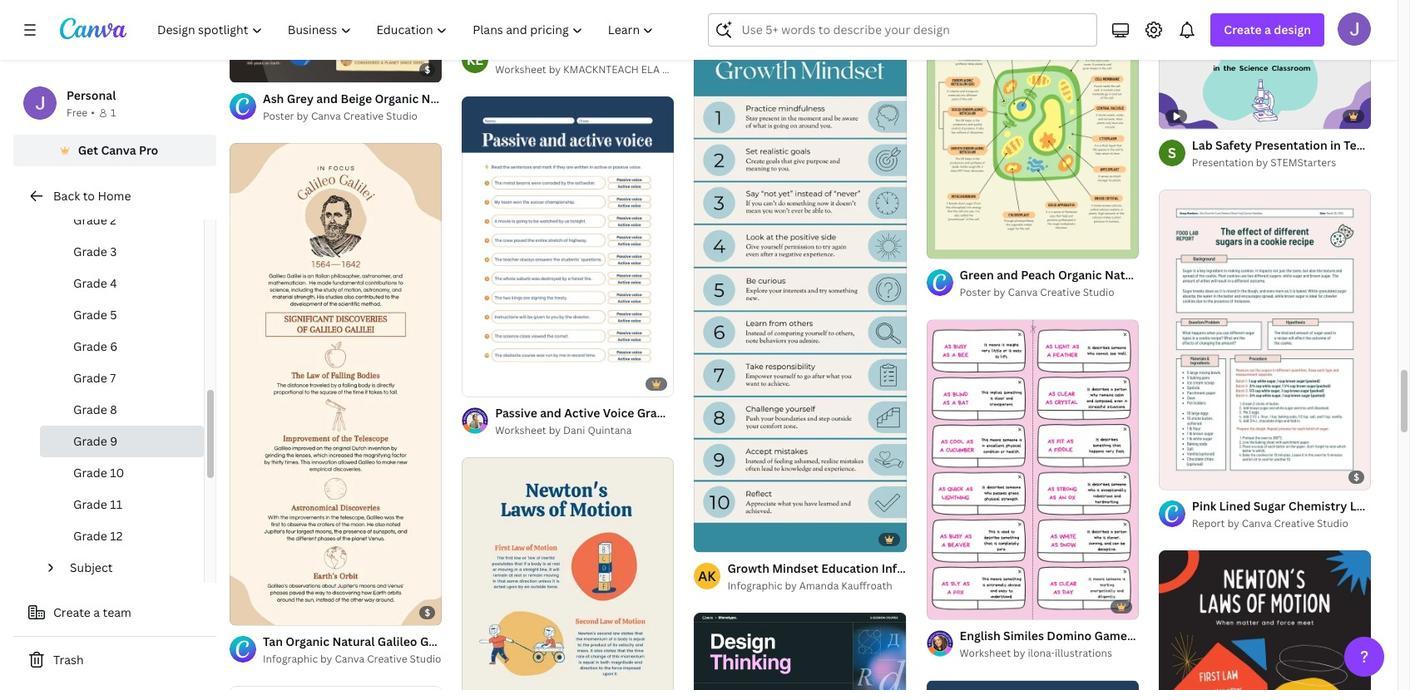Task type: describe. For each thing, give the bounding box(es) containing it.
get
[[78, 142, 98, 158]]

chemistry
[[1289, 499, 1348, 514]]

$ for tan organic natural galileo galilei astronomy infographic
[[425, 607, 430, 619]]

to
[[83, 188, 95, 204]]

of
[[1178, 470, 1187, 483]]

canva inside "button"
[[101, 142, 136, 158]]

green
[[960, 268, 995, 283]]

back
[[53, 188, 80, 204]]

get canva pro button
[[13, 135, 216, 166]]

create a design button
[[1211, 13, 1325, 47]]

grade for grade 5
[[73, 307, 107, 323]]

amanda kauffroath element
[[695, 564, 721, 590]]

pink lined sugar chemistry lab report report by canva creative studio
[[1193, 499, 1411, 531]]

free
[[67, 106, 88, 120]]

teal
[[1344, 137, 1367, 153]]

grade for grade 10
[[73, 465, 107, 481]]

playful
[[750, 44, 790, 60]]

reading
[[572, 44, 617, 60]]

grade 3 link
[[40, 236, 204, 268]]

galilei
[[420, 634, 456, 650]]

0 vertical spatial poster
[[263, 109, 294, 123]]

1 of 2 link
[[1159, 190, 1372, 490]]

12
[[110, 529, 123, 544]]

grade 10 link
[[40, 458, 204, 489]]

jacob simon image
[[1338, 12, 1372, 46]]

green and peach organic natural plant cell biology poster image
[[927, 0, 1139, 259]]

log
[[620, 44, 640, 60]]

5
[[110, 307, 117, 323]]

lab inside lab safety presentation in teal and pur presentation by stemstarters
[[1193, 137, 1213, 153]]

worksheet by kmacknteach ela resources link
[[495, 61, 712, 78]]

0 horizontal spatial infographic
[[263, 652, 318, 667]]

ilona-
[[1028, 647, 1056, 661]]

11
[[110, 497, 123, 513]]

grade 11 link
[[40, 489, 204, 521]]

lined
[[1220, 499, 1251, 514]]

stemstarters element
[[1159, 140, 1186, 166]]

2 inside 'link'
[[110, 212, 117, 228]]

trash
[[53, 653, 84, 668]]

tan organic natural galileo galilei astronomy infographic infographic by canva creative studio
[[263, 634, 589, 667]]

team
[[103, 605, 131, 621]]

grade 6 link
[[40, 331, 204, 363]]

free •
[[67, 106, 95, 120]]

grade 2 link
[[40, 205, 204, 236]]

organic inside tan organic natural galileo galilei astronomy infographic infographic by canva creative studio
[[286, 634, 330, 650]]

cell
[[1183, 268, 1205, 283]]

9
[[110, 434, 118, 449]]

a for team
[[93, 605, 100, 621]]

by left amanda
[[785, 580, 797, 594]]

by inside green and peach organic natural plant cell biology poster poster by canva creative studio
[[994, 286, 1006, 300]]

lab safety presentation in teal and pur link
[[1193, 136, 1411, 155]]

grade for grade 3
[[73, 244, 107, 260]]

style
[[793, 44, 822, 60]]

0 horizontal spatial poster by canva creative studio link
[[263, 108, 442, 125]]

green and peach organic natural plant cell biology poster link
[[960, 267, 1290, 285]]

1 for 1 of 2
[[1171, 470, 1176, 483]]

pink lined sugar chemistry lab report link
[[1193, 498, 1411, 516]]

studio inside pink lined sugar chemistry lab report report by canva creative studio
[[1318, 517, 1349, 531]]

canva inside green and peach organic natural plant cell biology poster poster by canva creative studio
[[1008, 286, 1038, 300]]

create a team button
[[13, 597, 216, 630]]

0 horizontal spatial report
[[1193, 517, 1226, 531]]

grade 8 link
[[40, 395, 204, 426]]

grade for grade 2
[[73, 212, 107, 228]]

sugar
[[1254, 499, 1286, 514]]

illustrations
[[1056, 647, 1113, 661]]

natural inside tan organic natural galileo galilei astronomy infographic infographic by canva creative studio
[[332, 634, 375, 650]]

grade 2
[[73, 212, 117, 228]]

kauffroath
[[842, 580, 893, 594]]

pur
[[1394, 137, 1411, 153]]

quintana
[[588, 424, 632, 438]]

worksheet by dani quintana link
[[495, 423, 675, 439]]

dani
[[564, 424, 586, 438]]

create a team
[[53, 605, 131, 621]]

lab safety presentation in teal and pur presentation by stemstarters
[[1193, 137, 1411, 170]]

independent reading log worksheet orange playful style link
[[495, 43, 822, 61]]

grade 5 link
[[40, 300, 204, 331]]

3
[[110, 244, 117, 260]]

grade 4
[[73, 276, 117, 291]]

trash link
[[13, 644, 216, 678]]

ela
[[642, 62, 660, 76]]

pink
[[1193, 499, 1217, 514]]

home
[[98, 188, 131, 204]]

by left dani on the bottom left of page
[[549, 424, 561, 438]]

and inside lab safety presentation in teal and pur presentation by stemstarters
[[1370, 137, 1392, 153]]

galileo
[[378, 634, 417, 650]]

2 horizontal spatial poster
[[1254, 268, 1290, 283]]

get canva pro
[[78, 142, 158, 158]]

grade for grade 9
[[73, 434, 107, 449]]

grade 9
[[73, 434, 118, 449]]

biology
[[1208, 268, 1251, 283]]

grade 3
[[73, 244, 117, 260]]

digital literacy news article assessment education worksheet in blue graphic style image
[[230, 687, 442, 691]]

infographic by canva creative studio link
[[263, 652, 442, 668]]

natural inside green and peach organic natural plant cell biology poster poster by canva creative studio
[[1105, 268, 1148, 283]]

safety
[[1216, 137, 1253, 153]]

worksheet by dani quintana
[[495, 424, 632, 438]]

create for create a design
[[1225, 22, 1262, 37]]

by inside pink lined sugar chemistry lab report report by canva creative studio
[[1228, 517, 1240, 531]]



Task type: vqa. For each thing, say whether or not it's contained in the screenshot.
by within the Independent Reading Log Worksheet Orange Playful Style Worksheet by KMACKNTEACH ELA Resources
yes



Task type: locate. For each thing, give the bounding box(es) containing it.
0 vertical spatial presentation
[[1255, 137, 1328, 153]]

4 grade from the top
[[73, 307, 107, 323]]

grade for grade 11
[[73, 497, 107, 513]]

and inside green and peach organic natural plant cell biology poster poster by canva creative studio
[[997, 268, 1019, 283]]

grade left 7 at bottom
[[73, 370, 107, 386]]

grade down to
[[73, 212, 107, 228]]

studio inside poster by canva creative studio link
[[386, 109, 418, 123]]

$ down top level navigation element
[[425, 63, 430, 76]]

$
[[425, 63, 430, 76], [1354, 471, 1360, 484], [425, 607, 430, 619]]

by down ash grey and beige organic natural solar system astronomy poster image at the top left
[[297, 109, 309, 123]]

stemstarters image
[[1159, 140, 1186, 166]]

0 vertical spatial $
[[425, 63, 430, 76]]

1 vertical spatial infographic
[[524, 634, 589, 650]]

presentation down safety
[[1193, 156, 1254, 170]]

passive voice tenses flyer in blue illustrative style image
[[927, 681, 1139, 691]]

1 horizontal spatial presentation
[[1255, 137, 1328, 153]]

presentation up presentation by stemstarters link at the top
[[1255, 137, 1328, 153]]

1 vertical spatial 2
[[1189, 470, 1195, 483]]

by
[[549, 62, 561, 76], [297, 109, 309, 123], [1257, 156, 1269, 170], [994, 286, 1006, 300], [549, 424, 561, 438], [1228, 517, 1240, 531], [785, 580, 797, 594], [1014, 647, 1026, 661], [320, 652, 332, 667]]

report down pink
[[1193, 517, 1226, 531]]

2 vertical spatial poster
[[960, 286, 992, 300]]

a left design
[[1265, 22, 1272, 37]]

9 grade from the top
[[73, 465, 107, 481]]

10
[[110, 465, 124, 481]]

grade 10
[[73, 465, 124, 481]]

0 horizontal spatial 2
[[110, 212, 117, 228]]

grade 6
[[73, 339, 118, 355]]

0 vertical spatial lab
[[1193, 137, 1213, 153]]

orange blue and yellow organic natural law of motion physics infographic image
[[462, 458, 675, 691]]

2 horizontal spatial infographic
[[728, 580, 783, 594]]

creative inside green and peach organic natural plant cell biology poster poster by canva creative studio
[[1041, 286, 1081, 300]]

report by canva creative studio link
[[1193, 516, 1372, 533]]

0 horizontal spatial poster
[[263, 109, 294, 123]]

grade for grade 12
[[73, 529, 107, 544]]

1 vertical spatial poster
[[1254, 268, 1290, 283]]

grade 12
[[73, 529, 123, 544]]

grade left 12
[[73, 529, 107, 544]]

independent reading log worksheet orange playful style image
[[462, 0, 675, 36]]

subject
[[70, 560, 113, 576]]

worksheet by ilona-illustrations
[[960, 647, 1113, 661]]

s link
[[1159, 140, 1186, 166]]

ak link
[[695, 564, 721, 590]]

1 vertical spatial create
[[53, 605, 91, 621]]

poster
[[263, 109, 294, 123], [1254, 268, 1290, 283], [960, 286, 992, 300]]

0 vertical spatial a
[[1265, 22, 1272, 37]]

6 grade from the top
[[73, 370, 107, 386]]

grade left 10
[[73, 465, 107, 481]]

worksheet left ilona-
[[960, 647, 1011, 661]]

amanda kauffroath image
[[695, 564, 721, 590]]

a inside button
[[93, 605, 100, 621]]

0 vertical spatial 1
[[111, 106, 116, 120]]

and left pur
[[1370, 137, 1392, 153]]

0 vertical spatial report
[[1374, 499, 1411, 514]]

a
[[1265, 22, 1272, 37], [93, 605, 100, 621]]

grade inside 'link'
[[73, 212, 107, 228]]

lab
[[1193, 137, 1213, 153], [1351, 499, 1371, 514]]

creative down peach
[[1041, 286, 1081, 300]]

0 horizontal spatial presentation
[[1193, 156, 1254, 170]]

grade for grade 8
[[73, 402, 107, 418]]

orange
[[706, 44, 747, 60]]

8
[[110, 402, 117, 418]]

0 vertical spatial organic
[[1059, 268, 1103, 283]]

1 horizontal spatial 1
[[1171, 470, 1176, 483]]

1 horizontal spatial report
[[1374, 499, 1411, 514]]

astronomy
[[459, 634, 521, 650]]

•
[[91, 106, 95, 120]]

1 grade from the top
[[73, 212, 107, 228]]

0 horizontal spatial and
[[997, 268, 1019, 283]]

creative inside pink lined sugar chemistry lab report report by canva creative studio
[[1275, 517, 1315, 531]]

6
[[110, 339, 118, 355]]

natural left 'plant'
[[1105, 268, 1148, 283]]

studio
[[386, 109, 418, 123], [1083, 286, 1115, 300], [1318, 517, 1349, 531], [410, 652, 442, 667]]

canva left the pro
[[101, 142, 136, 158]]

5 grade from the top
[[73, 339, 107, 355]]

Search search field
[[742, 14, 1087, 46]]

green and peach organic natural plant cell biology poster poster by canva creative studio
[[960, 268, 1290, 300]]

7 grade from the top
[[73, 402, 107, 418]]

1 horizontal spatial poster by canva creative studio link
[[960, 285, 1139, 302]]

studio inside green and peach organic natural plant cell biology poster poster by canva creative studio
[[1083, 286, 1115, 300]]

kmacknteach ela resources image
[[462, 46, 489, 73]]

canva inside tan organic natural galileo galilei astronomy infographic infographic by canva creative studio
[[335, 652, 365, 667]]

a left team
[[93, 605, 100, 621]]

by down green
[[994, 286, 1006, 300]]

ash grey and beige organic natural solar system astronomy poster image
[[230, 0, 442, 82]]

$ up pink lined sugar chemistry lab report link
[[1354, 471, 1360, 484]]

1 vertical spatial and
[[997, 268, 1019, 283]]

0 horizontal spatial natural
[[332, 634, 375, 650]]

1 horizontal spatial create
[[1225, 22, 1262, 37]]

7
[[110, 370, 116, 386]]

grade left 6
[[73, 339, 107, 355]]

0 horizontal spatial 1
[[111, 106, 116, 120]]

grade left 11
[[73, 497, 107, 513]]

by left "stemstarters"
[[1257, 156, 1269, 170]]

1 vertical spatial poster by canva creative studio link
[[960, 285, 1139, 302]]

organic right tan
[[286, 634, 330, 650]]

1 right •
[[111, 106, 116, 120]]

create inside button
[[53, 605, 91, 621]]

growth mindset education infographic in teal and cream graphic style image
[[695, 22, 907, 553]]

creative down pink lined sugar chemistry lab report link
[[1275, 517, 1315, 531]]

top level navigation element
[[146, 13, 669, 47]]

resources
[[662, 62, 712, 76]]

infographic down tan
[[263, 652, 318, 667]]

lab right "chemistry"
[[1351, 499, 1371, 514]]

pink lined sugar chemistry lab report image
[[1159, 190, 1372, 490]]

10 grade from the top
[[73, 497, 107, 513]]

create for create a team
[[53, 605, 91, 621]]

lab left safety
[[1193, 137, 1213, 153]]

tan organic natural galileo galilei astronomy infographic link
[[263, 633, 589, 652]]

$ for pink lined sugar chemistry lab report
[[1354, 471, 1360, 484]]

1 vertical spatial report
[[1193, 517, 1226, 531]]

0 horizontal spatial a
[[93, 605, 100, 621]]

8 grade from the top
[[73, 434, 107, 449]]

grade 11
[[73, 497, 123, 513]]

worksheet by ilona-illustrations link
[[960, 646, 1139, 663]]

report
[[1374, 499, 1411, 514], [1193, 517, 1226, 531]]

pro
[[139, 142, 158, 158]]

grade left 3
[[73, 244, 107, 260]]

2 vertical spatial $
[[425, 607, 430, 619]]

creative down ash grey and beige organic natural solar system astronomy poster image at the top left
[[343, 109, 384, 123]]

infographic right amanda kauffroath element
[[728, 580, 783, 594]]

1 vertical spatial natural
[[332, 634, 375, 650]]

report right "chemistry"
[[1374, 499, 1411, 514]]

grade
[[73, 212, 107, 228], [73, 244, 107, 260], [73, 276, 107, 291], [73, 307, 107, 323], [73, 339, 107, 355], [73, 370, 107, 386], [73, 402, 107, 418], [73, 434, 107, 449], [73, 465, 107, 481], [73, 497, 107, 513], [73, 529, 107, 544]]

tan
[[263, 634, 283, 650]]

by up digital literacy news article assessment education worksheet in blue graphic style image
[[320, 652, 332, 667]]

create a design
[[1225, 22, 1312, 37]]

worksheet down independent
[[495, 62, 547, 76]]

create left design
[[1225, 22, 1262, 37]]

1 horizontal spatial natural
[[1105, 268, 1148, 283]]

grade left 8
[[73, 402, 107, 418]]

0 horizontal spatial organic
[[286, 634, 330, 650]]

1 horizontal spatial organic
[[1059, 268, 1103, 283]]

0 vertical spatial 2
[[110, 212, 117, 228]]

0 horizontal spatial lab
[[1193, 137, 1213, 153]]

back to home link
[[13, 180, 216, 213]]

kmacknteach ela resources element
[[462, 46, 489, 73]]

grade left the 9
[[73, 434, 107, 449]]

canva down sugar
[[1243, 517, 1272, 531]]

by inside tan organic natural galileo galilei astronomy infographic infographic by canva creative studio
[[320, 652, 332, 667]]

a inside dropdown button
[[1265, 22, 1272, 37]]

poster by canva creative studio link down peach
[[960, 285, 1139, 302]]

natural up the 'infographic by canva creative studio' link
[[332, 634, 375, 650]]

infographic right astronomy
[[524, 634, 589, 650]]

grade 8
[[73, 402, 117, 418]]

passive and active voice grammar worksheet in blue and orange simple style image
[[462, 97, 675, 397]]

kmacknteach
[[564, 62, 639, 76]]

1 left of
[[1171, 470, 1176, 483]]

$ up tan organic natural galileo galilei astronomy infographic link
[[425, 607, 430, 619]]

creative
[[343, 109, 384, 123], [1041, 286, 1081, 300], [1275, 517, 1315, 531], [367, 652, 408, 667]]

studio inside tan organic natural galileo galilei astronomy infographic infographic by canva creative studio
[[410, 652, 442, 667]]

worksheet
[[643, 44, 704, 60], [495, 62, 547, 76], [495, 424, 547, 438], [960, 647, 1011, 661]]

grade 5
[[73, 307, 117, 323]]

create left team
[[53, 605, 91, 621]]

1 vertical spatial 1
[[1171, 470, 1176, 483]]

create
[[1225, 22, 1262, 37], [53, 605, 91, 621]]

grade for grade 7
[[73, 370, 107, 386]]

by inside lab safety presentation in teal and pur presentation by stemstarters
[[1257, 156, 1269, 170]]

2 grade from the top
[[73, 244, 107, 260]]

2 right of
[[1189, 470, 1195, 483]]

0 vertical spatial infographic
[[728, 580, 783, 594]]

grade 7
[[73, 370, 116, 386]]

1 vertical spatial a
[[93, 605, 100, 621]]

2 down home
[[110, 212, 117, 228]]

stemstarters
[[1271, 156, 1337, 170]]

presentation by stemstarters link
[[1193, 155, 1372, 171]]

and
[[1370, 137, 1392, 153], [997, 268, 1019, 283]]

design
[[1275, 22, 1312, 37]]

2 vertical spatial infographic
[[263, 652, 318, 667]]

back to home
[[53, 188, 131, 204]]

creative inside tan organic natural galileo galilei astronomy infographic infographic by canva creative studio
[[367, 652, 408, 667]]

None search field
[[709, 13, 1098, 47]]

personal
[[67, 87, 116, 103]]

worksheet up the resources
[[643, 44, 704, 60]]

amanda
[[800, 580, 839, 594]]

0 vertical spatial natural
[[1105, 268, 1148, 283]]

1 for 1
[[111, 106, 116, 120]]

organic inside green and peach organic natural plant cell biology poster poster by canva creative studio
[[1059, 268, 1103, 283]]

1 horizontal spatial a
[[1265, 22, 1272, 37]]

canva up digital literacy news article assessment education worksheet in blue graphic style image
[[335, 652, 365, 667]]

1 horizontal spatial poster
[[960, 286, 992, 300]]

worksheet left dani on the bottom left of page
[[495, 424, 547, 438]]

0 vertical spatial create
[[1225, 22, 1262, 37]]

red yellow and blue organic natural laws of motion physics poster image
[[1159, 551, 1372, 691]]

2
[[110, 212, 117, 228], [1189, 470, 1195, 483]]

grade for grade 4
[[73, 276, 107, 291]]

canva down ash grey and beige organic natural solar system astronomy poster image at the top left
[[311, 109, 341, 123]]

grade left 5
[[73, 307, 107, 323]]

0 horizontal spatial create
[[53, 605, 91, 621]]

and right green
[[997, 268, 1019, 283]]

grade 4 link
[[40, 268, 204, 300]]

1 vertical spatial presentation
[[1193, 156, 1254, 170]]

1 vertical spatial lab
[[1351, 499, 1371, 514]]

grade for grade 6
[[73, 339, 107, 355]]

peach
[[1021, 268, 1056, 283]]

4
[[110, 276, 117, 291]]

poster by canva creative studio link down ash grey and beige organic natural solar system astronomy poster image at the top left
[[263, 108, 442, 125]]

grade 12 link
[[40, 521, 204, 553]]

infographic by amanda kauffroath
[[728, 580, 893, 594]]

0 vertical spatial and
[[1370, 137, 1392, 153]]

1 horizontal spatial and
[[1370, 137, 1392, 153]]

ke link
[[462, 46, 489, 73]]

1 horizontal spatial 2
[[1189, 470, 1195, 483]]

1 of 2
[[1171, 470, 1195, 483]]

0 vertical spatial poster by canva creative studio link
[[263, 108, 442, 125]]

canva inside pink lined sugar chemistry lab report report by canva creative studio
[[1243, 517, 1272, 531]]

in
[[1331, 137, 1342, 153]]

by down independent
[[549, 62, 561, 76]]

by down lined on the right bottom of page
[[1228, 517, 1240, 531]]

grade 7 link
[[40, 363, 204, 395]]

tan organic natural galileo galilei astronomy infographic image
[[230, 143, 442, 626]]

1 horizontal spatial lab
[[1351, 499, 1371, 514]]

english similes domino game worksheet in black and white doodle style image
[[927, 320, 1139, 620]]

creative down galileo
[[367, 652, 408, 667]]

canva down peach
[[1008, 286, 1038, 300]]

3 grade from the top
[[73, 276, 107, 291]]

grade left 4 at left
[[73, 276, 107, 291]]

1 vertical spatial $
[[1354, 471, 1360, 484]]

1 horizontal spatial infographic
[[524, 634, 589, 650]]

subject button
[[63, 553, 194, 584]]

by inside independent reading log worksheet orange playful style worksheet by kmacknteach ela resources
[[549, 62, 561, 76]]

independent
[[495, 44, 569, 60]]

1 vertical spatial organic
[[286, 634, 330, 650]]

create inside dropdown button
[[1225, 22, 1262, 37]]

by left ilona-
[[1014, 647, 1026, 661]]

plant
[[1151, 268, 1181, 283]]

organic right peach
[[1059, 268, 1103, 283]]

a for design
[[1265, 22, 1272, 37]]

lab inside pink lined sugar chemistry lab report report by canva creative studio
[[1351, 499, 1371, 514]]

11 grade from the top
[[73, 529, 107, 544]]



